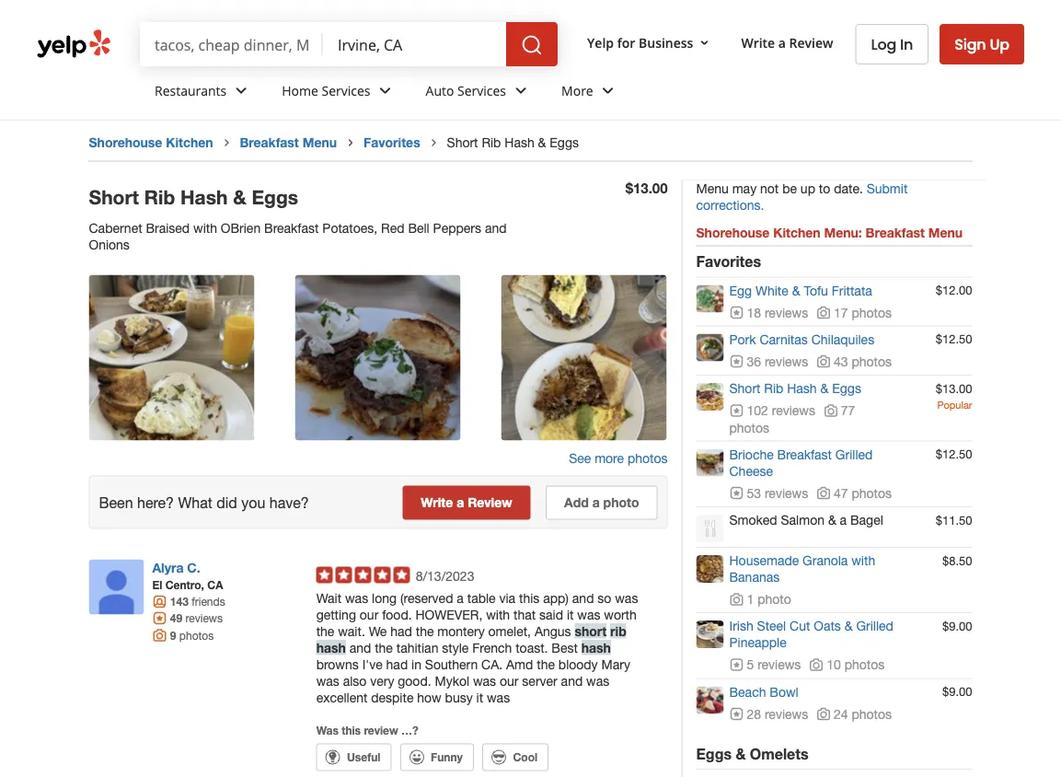 Task type: vqa. For each thing, say whether or not it's contained in the screenshot.
See More Photos
yes



Task type: describe. For each thing, give the bounding box(es) containing it.
housemade granola with bananas link
[[730, 553, 876, 585]]

home
[[282, 82, 318, 99]]

0 horizontal spatial photo
[[604, 494, 639, 510]]

24
[[834, 706, 849, 721]]

in
[[412, 656, 422, 672]]

0 horizontal spatial write a review link
[[403, 486, 531, 520]]

2 vertical spatial short
[[730, 381, 761, 396]]

$9.00 for 10 photos
[[943, 619, 973, 633]]

17
[[834, 305, 849, 320]]

28 reviews link
[[730, 706, 809, 721]]

reviews for 49 reviews
[[186, 612, 223, 625]]

what
[[178, 494, 213, 511]]

eggs up cabernet braised with obrien breakfast potatoes, red bell peppers and onions
[[252, 185, 298, 208]]

white
[[756, 283, 789, 298]]

potatoes,
[[323, 220, 378, 235]]

1 horizontal spatial favorites
[[697, 253, 761, 270]]

home services link
[[267, 66, 411, 120]]

bananas
[[730, 569, 780, 585]]

none field near
[[338, 34, 492, 54]]

43
[[834, 354, 849, 369]]

submit
[[867, 180, 908, 196]]

a up 8/13/2023
[[457, 494, 464, 510]]

yelp for business button
[[580, 26, 719, 59]]

up
[[990, 34, 1010, 54]]

photos for short rib hash & eggs
[[730, 420, 770, 435]]

add a photo
[[564, 494, 639, 510]]

none field 'find'
[[155, 34, 308, 54]]

this inside wait was long (reserved a table via this app) and so was getting our food. however, with that said it was worth the wait. we had the montery omelet, angus
[[519, 590, 540, 605]]

pork
[[730, 332, 756, 347]]

and inside wait was long (reserved a table via this app) and so was getting our food. however, with that said it was worth the wait. we had the montery omelet, angus
[[573, 590, 594, 605]]

102 reviews
[[747, 403, 816, 418]]

with inside wait was long (reserved a table via this app) and so was getting our food. however, with that said it was worth the wait. we had the montery omelet, angus
[[486, 607, 510, 622]]

egg white & tofu frittata link
[[730, 283, 873, 298]]

1 horizontal spatial photo
[[758, 591, 792, 607]]

10 photos
[[827, 657, 885, 672]]

cool link
[[483, 743, 549, 771]]

17 photos link
[[817, 305, 892, 320]]

centro,
[[165, 578, 204, 591]]

the up server
[[537, 656, 555, 672]]

had inside short rib hash and the tahitian style french toast. best hash browns i've had in southern ca. amd the bloody mary was also very good. mykol was our server and was excellent despite how busy it was
[[386, 656, 408, 672]]

oats
[[814, 618, 841, 634]]

rib
[[611, 623, 627, 639]]

granola
[[803, 553, 848, 568]]

$9.00 for 24 photos
[[943, 685, 973, 699]]

table
[[467, 590, 496, 605]]

our inside wait was long (reserved a table via this app) and so was getting our food. however, with that said it was worth the wait. we had the montery omelet, angus
[[360, 607, 379, 622]]

caramelized tahitian vanilla bean french toast short rib hash & eggs carnitas benedict image
[[89, 275, 255, 441]]

5.0 star rating image
[[316, 567, 410, 583]]

omelet,
[[489, 623, 531, 639]]

obrien
[[221, 220, 261, 235]]

2 vertical spatial rib
[[765, 381, 784, 396]]

143 friends
[[170, 595, 225, 608]]

said
[[540, 607, 563, 622]]

1 horizontal spatial write a review link
[[734, 26, 841, 59]]

tahitian
[[397, 640, 439, 655]]

amd
[[506, 656, 533, 672]]

short rib hash & eggs link
[[730, 381, 862, 396]]

our inside short rib hash and the tahitian style french toast. best hash browns i've had in southern ca. amd the bloody mary was also very good. mykol was our server and was excellent despite how busy it was
[[500, 673, 519, 688]]

Near text field
[[338, 34, 492, 54]]

1 vertical spatial menu
[[697, 180, 729, 196]]

$12.50 for 47 photos
[[936, 447, 973, 461]]

18
[[747, 305, 762, 320]]

bloody
[[559, 656, 598, 672]]

the down getting on the left of the page
[[316, 623, 335, 639]]

housemade granola with bananas
[[730, 553, 876, 585]]

eggs left the omelets
[[697, 745, 732, 762]]

egg white & tofu frittata
[[730, 283, 873, 298]]

24 chevron down v2 image for auto services
[[510, 80, 532, 102]]

also
[[343, 673, 367, 688]]

$12.00
[[936, 283, 973, 297]]

0 vertical spatial write
[[742, 34, 775, 51]]

1 vertical spatial rib
[[144, 185, 175, 208]]

brioche breakfast grilled cheese
[[730, 447, 873, 478]]

53 reviews
[[747, 485, 809, 500]]

0 horizontal spatial short rib hash & eggs
[[89, 185, 298, 208]]

menu:
[[825, 225, 862, 240]]

peppers
[[433, 220, 482, 235]]

you
[[241, 494, 265, 511]]

log in
[[871, 34, 914, 55]]

a inside wait was long (reserved a table via this app) and so was getting our food. however, with that said it was worth the wait. we had the montery omelet, angus
[[457, 590, 464, 605]]

a left the bagel
[[840, 512, 847, 527]]

1 hash from the left
[[316, 640, 346, 655]]

more link
[[547, 66, 634, 120]]

el
[[152, 578, 162, 591]]

36
[[747, 354, 762, 369]]

bowl
[[770, 684, 799, 699]]

sign up link
[[940, 24, 1025, 64]]

it inside short rib hash and the tahitian style french toast. best hash browns i've had in southern ca. amd the bloody mary was also very good. mykol was our server and was excellent despite how busy it was
[[477, 690, 483, 705]]

102
[[747, 403, 769, 418]]

kitchen for shorehouse kitchen menu: breakfast menu
[[774, 225, 821, 240]]

restaurants link
[[140, 66, 267, 120]]

photos for brioche breakfast grilled cheese
[[852, 485, 892, 500]]

pineapple
[[730, 635, 787, 650]]

however,
[[416, 607, 483, 622]]

for
[[618, 34, 636, 51]]

$13.00 for $13.00
[[626, 180, 668, 196]]

sign up
[[955, 34, 1010, 54]]

24 chevron down v2 image for more
[[597, 80, 619, 102]]

2 horizontal spatial hash
[[787, 381, 817, 396]]

bell
[[408, 220, 430, 235]]

2 horizontal spatial short rib hash & eggs
[[730, 381, 862, 396]]

was
[[316, 724, 339, 737]]

2 hash from the left
[[582, 640, 611, 655]]

$13.00 for $13.00 popular
[[936, 381, 973, 396]]

funny
[[431, 751, 463, 764]]

& left the omelets
[[736, 745, 746, 762]]

breakfast down submit
[[866, 225, 925, 240]]

how
[[417, 690, 442, 705]]

home services
[[282, 82, 371, 99]]

had inside wait was long (reserved a table via this app) and so was getting our food. however, with that said it was worth the wait. we had the montery omelet, angus
[[391, 623, 412, 639]]

more
[[562, 82, 594, 99]]

red
[[381, 220, 405, 235]]

and inside cabernet braised with obrien breakfast potatoes, red bell peppers and onions
[[485, 220, 507, 235]]

steel
[[757, 618, 786, 634]]

short rib hash & eggs image
[[295, 275, 461, 441]]

short
[[575, 623, 607, 639]]

breakfast down home
[[240, 135, 299, 150]]

18 reviews link
[[730, 305, 809, 320]]

& left tofu
[[792, 283, 801, 298]]

5
[[747, 657, 754, 672]]

& up obrien
[[233, 185, 246, 208]]

77 photos link
[[730, 403, 856, 435]]

and down wait.
[[350, 640, 371, 655]]

the down we on the left
[[375, 640, 393, 655]]

short rib hash and the tahitian style french toast. best hash browns i've had in southern ca. amd the bloody mary was also very good. mykol was our server and was excellent despite how busy it was
[[316, 623, 631, 705]]

reviews for 53 reviews
[[765, 485, 809, 500]]

services for home services
[[322, 82, 371, 99]]

1 vertical spatial short
[[89, 185, 139, 208]]

short rib hash & eggs, wild mushroom & spinach omelette image
[[501, 275, 667, 441]]

cabernet
[[89, 220, 142, 235]]

reviews for 28 reviews
[[765, 706, 809, 721]]

ca
[[207, 578, 223, 591]]

1 horizontal spatial rib
[[482, 135, 501, 150]]

not
[[761, 180, 779, 196]]

business categories element
[[140, 66, 1025, 120]]

grilled inside brioche breakfast grilled cheese
[[836, 447, 873, 462]]

shorehouse for shorehouse kitchen
[[89, 135, 162, 150]]

carnitas
[[760, 332, 808, 347]]

date.
[[834, 180, 863, 196]]

see more photos link
[[569, 450, 668, 466]]

1 vertical spatial write a review
[[421, 494, 513, 510]]

photos for beach bowl
[[852, 706, 892, 721]]

search image
[[521, 34, 543, 56]]



Task type: locate. For each thing, give the bounding box(es) containing it.
photos down 102
[[730, 420, 770, 435]]

photos down the frittata
[[852, 305, 892, 320]]

toast.
[[516, 640, 548, 655]]

1 vertical spatial short rib hash & eggs
[[89, 185, 298, 208]]

write right 16 chevron down v2 icon
[[742, 34, 775, 51]]

24 chevron down v2 image
[[230, 80, 252, 102], [374, 80, 396, 102], [510, 80, 532, 102], [597, 80, 619, 102]]

be
[[783, 180, 797, 196]]

1 horizontal spatial services
[[458, 82, 506, 99]]

photos for irish steel cut oats & grilled pineapple
[[845, 657, 885, 672]]

and left the so
[[573, 590, 594, 605]]

0 horizontal spatial our
[[360, 607, 379, 622]]

it inside wait was long (reserved a table via this app) and so was getting our food. however, with that said it was worth the wait. we had the montery omelet, angus
[[567, 607, 574, 622]]

been
[[99, 494, 133, 511]]

auto services link
[[411, 66, 547, 120]]

brioche
[[730, 447, 774, 462]]

write a review link right 16 chevron down v2 icon
[[734, 26, 841, 59]]

1 horizontal spatial with
[[486, 607, 510, 622]]

reviews for 5 reviews
[[758, 657, 801, 672]]

1 vertical spatial grilled
[[857, 618, 894, 634]]

1 horizontal spatial review
[[790, 34, 834, 51]]

photo down see more photos link
[[604, 494, 639, 510]]

hash up 102 reviews
[[787, 381, 817, 396]]

24 chevron down v2 image right more
[[597, 80, 619, 102]]

hash up braised at top
[[181, 185, 228, 208]]

0 horizontal spatial $13.00
[[626, 180, 668, 196]]

24 photos link
[[817, 706, 892, 721]]

1 horizontal spatial hash
[[505, 135, 535, 150]]

photos right 'more'
[[628, 450, 668, 465]]

& down 47
[[829, 512, 837, 527]]

angus
[[535, 623, 571, 639]]

$13.00 popular
[[936, 381, 973, 411]]

housemade
[[730, 553, 799, 568]]

did
[[217, 494, 237, 511]]

reviews
[[765, 305, 809, 320], [765, 354, 809, 369], [772, 403, 816, 418], [765, 485, 809, 500], [186, 612, 223, 625], [758, 657, 801, 672], [765, 706, 809, 721]]

reviews up bowl
[[758, 657, 801, 672]]

wait
[[316, 590, 342, 605]]

tofu
[[804, 283, 829, 298]]

and down bloody
[[561, 673, 583, 688]]

ca.
[[482, 656, 503, 672]]

2 horizontal spatial rib
[[765, 381, 784, 396]]

1 none field from the left
[[155, 34, 308, 54]]

1 vertical spatial shorehouse
[[697, 225, 770, 240]]

0 vertical spatial review
[[790, 34, 834, 51]]

1 vertical spatial favorites
[[697, 253, 761, 270]]

so
[[598, 590, 612, 605]]

0 horizontal spatial rib
[[144, 185, 175, 208]]

1 $12.50 from the top
[[936, 332, 973, 346]]

worth
[[604, 607, 637, 622]]

breakfast inside cabernet braised with obrien breakfast potatoes, red bell peppers and onions
[[264, 220, 319, 235]]

menu up corrections.
[[697, 180, 729, 196]]

0 vertical spatial grilled
[[836, 447, 873, 462]]

this right the was
[[342, 724, 361, 737]]

2 vertical spatial hash
[[787, 381, 817, 396]]

menu down home services
[[303, 135, 337, 150]]

kitchen down submit corrections.
[[774, 225, 821, 240]]

1 horizontal spatial shorehouse
[[697, 225, 770, 240]]

rib up braised at top
[[144, 185, 175, 208]]

services right auto
[[458, 82, 506, 99]]

53
[[747, 485, 762, 500]]

1 horizontal spatial this
[[519, 590, 540, 605]]

breakfast inside brioche breakfast grilled cheese
[[778, 447, 832, 462]]

1 services from the left
[[322, 82, 371, 99]]

9
[[170, 629, 176, 642]]

2 services from the left
[[458, 82, 506, 99]]

it right busy
[[477, 690, 483, 705]]

breakfast right obrien
[[264, 220, 319, 235]]

1 $9.00 from the top
[[943, 619, 973, 633]]

short up 102
[[730, 381, 761, 396]]

short
[[447, 135, 478, 150], [89, 185, 139, 208], [730, 381, 761, 396]]

0 horizontal spatial favorites
[[364, 135, 420, 150]]

this
[[519, 590, 540, 605], [342, 724, 361, 737]]

24 photos
[[834, 706, 892, 721]]

short rib hash & eggs up 102 reviews
[[730, 381, 862, 396]]

photos down 49 reviews
[[179, 629, 214, 642]]

write a review up 8/13/2023
[[421, 494, 513, 510]]

0 vertical spatial short rib hash & eggs
[[447, 135, 579, 150]]

wait was long (reserved a table via this app) and so was getting our food. however, with that said it was worth the wait. we had the montery omelet, angus
[[316, 590, 638, 639]]

0 vertical spatial $9.00
[[943, 619, 973, 633]]

0 vertical spatial write a review
[[742, 34, 834, 51]]

breakfast down 77 photos
[[778, 447, 832, 462]]

0 horizontal spatial hash
[[316, 640, 346, 655]]

shorehouse down restaurants
[[89, 135, 162, 150]]

a up however,
[[457, 590, 464, 605]]

1 vertical spatial with
[[852, 553, 876, 568]]

short down the auto services "link"
[[447, 135, 478, 150]]

2 $12.50 from the top
[[936, 447, 973, 461]]

short up 'cabernet'
[[89, 185, 139, 208]]

0 vertical spatial $13.00
[[626, 180, 668, 196]]

1 vertical spatial hash
[[181, 185, 228, 208]]

0 horizontal spatial kitchen
[[166, 135, 213, 150]]

alyra c. el centro, ca
[[152, 560, 223, 591]]

services
[[322, 82, 371, 99], [458, 82, 506, 99]]

0 horizontal spatial review
[[468, 494, 513, 510]]

with for granola
[[852, 553, 876, 568]]

$12.50 down $12.00
[[936, 332, 973, 346]]

best
[[552, 640, 578, 655]]

write a review
[[742, 34, 834, 51], [421, 494, 513, 510]]

shorehouse for shorehouse kitchen menu: breakfast menu
[[697, 225, 770, 240]]

favorites down home services link on the top left of the page
[[364, 135, 420, 150]]

onions
[[89, 237, 130, 252]]

1 24 chevron down v2 image from the left
[[230, 80, 252, 102]]

1 horizontal spatial none field
[[338, 34, 492, 54]]

1 vertical spatial had
[[386, 656, 408, 672]]

french
[[473, 640, 512, 655]]

1 horizontal spatial menu
[[697, 180, 729, 196]]

0 vertical spatial favorites
[[364, 135, 420, 150]]

0 horizontal spatial short
[[89, 185, 139, 208]]

(reserved
[[400, 590, 453, 605]]

reviews for 102 reviews
[[772, 403, 816, 418]]

0 vertical spatial kitchen
[[166, 135, 213, 150]]

1 vertical spatial write
[[421, 494, 453, 510]]

hash
[[505, 135, 535, 150], [181, 185, 228, 208], [787, 381, 817, 396]]

$11.50
[[936, 513, 973, 527]]

1 vertical spatial our
[[500, 673, 519, 688]]

southern
[[425, 656, 478, 672]]

1 horizontal spatial write a review
[[742, 34, 834, 51]]

1 vertical spatial photo
[[758, 591, 792, 607]]

had down food.
[[391, 623, 412, 639]]

2 horizontal spatial menu
[[929, 225, 963, 240]]

2 24 chevron down v2 image from the left
[[374, 80, 396, 102]]

1 horizontal spatial our
[[500, 673, 519, 688]]

1 horizontal spatial short
[[447, 135, 478, 150]]

None field
[[155, 34, 308, 54], [338, 34, 492, 54]]

0 vertical spatial this
[[519, 590, 540, 605]]

none field up auto
[[338, 34, 492, 54]]

despite
[[371, 690, 414, 705]]

16 chevron down v2 image
[[697, 36, 712, 50]]

funny link
[[400, 743, 474, 771]]

photos right 24
[[852, 706, 892, 721]]

write a review link up 8/13/2023
[[403, 486, 531, 520]]

24 chevron down v2 image down search icon
[[510, 80, 532, 102]]

this up that
[[519, 590, 540, 605]]

review left log
[[790, 34, 834, 51]]

0 vertical spatial photo
[[604, 494, 639, 510]]

kitchen down the restaurants link
[[166, 135, 213, 150]]

review up 8/13/2023
[[468, 494, 513, 510]]

with inside cabernet braised with obrien breakfast potatoes, red bell peppers and onions
[[193, 220, 217, 235]]

0 vertical spatial with
[[193, 220, 217, 235]]

services inside the auto services "link"
[[458, 82, 506, 99]]

reviews for 36 reviews
[[765, 354, 809, 369]]

0 horizontal spatial shorehouse
[[89, 135, 162, 150]]

photos right 10
[[845, 657, 885, 672]]

with down via
[[486, 607, 510, 622]]

0 vertical spatial rib
[[482, 135, 501, 150]]

2 vertical spatial with
[[486, 607, 510, 622]]

sign
[[955, 34, 987, 54]]

mary
[[602, 656, 631, 672]]

24 chevron down v2 image inside more link
[[597, 80, 619, 102]]

alyra c. image
[[89, 559, 144, 615]]

grilled up 47 photos link
[[836, 447, 873, 462]]

0 vertical spatial $12.50
[[936, 332, 973, 346]]

had left in
[[386, 656, 408, 672]]

cabernet braised with obrien breakfast potatoes, red bell peppers and onions
[[89, 220, 507, 252]]

see more photos
[[569, 450, 668, 465]]

getting
[[316, 607, 356, 622]]

24 chevron down v2 image inside home services link
[[374, 80, 396, 102]]

short rib hash & eggs
[[447, 135, 579, 150], [89, 185, 298, 208], [730, 381, 862, 396]]

rib up "102 reviews" link
[[765, 381, 784, 396]]

smoked salmon & a bagel
[[730, 512, 884, 527]]

eggs down business categories element
[[550, 135, 579, 150]]

rib
[[482, 135, 501, 150], [144, 185, 175, 208], [765, 381, 784, 396]]

review
[[364, 724, 398, 737]]

0 horizontal spatial write
[[421, 494, 453, 510]]

1 vertical spatial this
[[342, 724, 361, 737]]

our down the amd
[[500, 673, 519, 688]]

24 chevron down v2 image up favorites link
[[374, 80, 396, 102]]

0 vertical spatial our
[[360, 607, 379, 622]]

add a photo link
[[546, 486, 658, 520]]

short rib hash & eggs up braised at top
[[89, 185, 298, 208]]

yelp for business
[[587, 34, 694, 51]]

eggs
[[550, 135, 579, 150], [252, 185, 298, 208], [833, 381, 862, 396], [697, 745, 732, 762]]

0 vertical spatial shorehouse
[[89, 135, 162, 150]]

1
[[747, 591, 754, 607]]

grilled
[[836, 447, 873, 462], [857, 618, 894, 634]]

43 photos
[[834, 354, 892, 369]]

a right add
[[593, 494, 600, 510]]

with inside housemade granola with bananas
[[852, 553, 876, 568]]

3 24 chevron down v2 image from the left
[[510, 80, 532, 102]]

0 horizontal spatial services
[[322, 82, 371, 99]]

shorehouse down corrections.
[[697, 225, 770, 240]]

0 horizontal spatial with
[[193, 220, 217, 235]]

beach
[[730, 684, 766, 699]]

0 horizontal spatial write a review
[[421, 494, 513, 510]]

reviews for 18 reviews
[[765, 305, 809, 320]]

breakfast
[[240, 135, 299, 150], [264, 220, 319, 235], [866, 225, 925, 240], [778, 447, 832, 462]]

36 reviews
[[747, 354, 809, 369]]

alyra
[[152, 560, 184, 575]]

alyra c. link
[[152, 560, 200, 575]]

1 vertical spatial it
[[477, 690, 483, 705]]

irish steel cut oats & grilled pineapple link
[[730, 618, 894, 650]]

0 horizontal spatial this
[[342, 724, 361, 737]]

47 photos link
[[817, 485, 892, 500]]

photo right 1
[[758, 591, 792, 607]]

& down 43 photos "link"
[[821, 381, 829, 396]]

breakfast menu
[[240, 135, 337, 150]]

1 horizontal spatial write
[[742, 34, 775, 51]]

the up tahitian
[[416, 623, 434, 639]]

$12.50 for 43 photos
[[936, 332, 973, 346]]

2 vertical spatial short rib hash & eggs
[[730, 381, 862, 396]]

24 chevron down v2 image for restaurants
[[230, 80, 252, 102]]

1 horizontal spatial kitchen
[[774, 225, 821, 240]]

2 horizontal spatial short
[[730, 381, 761, 396]]

photos inside see more photos link
[[628, 450, 668, 465]]

1 vertical spatial kitchen
[[774, 225, 821, 240]]

app)
[[543, 590, 569, 605]]

Find text field
[[155, 34, 308, 54]]

services for auto services
[[458, 82, 506, 99]]

grilled inside the irish steel cut oats & grilled pineapple
[[857, 618, 894, 634]]

reviews down short rib hash & eggs link
[[772, 403, 816, 418]]

a right 16 chevron down v2 icon
[[779, 34, 786, 51]]

may
[[733, 180, 757, 196]]

2 none field from the left
[[338, 34, 492, 54]]

2 $9.00 from the top
[[943, 685, 973, 699]]

1 horizontal spatial hash
[[582, 640, 611, 655]]

with for braised
[[193, 220, 217, 235]]

long
[[372, 590, 397, 605]]

busy
[[445, 690, 473, 705]]

$13.00
[[626, 180, 668, 196], [936, 381, 973, 396]]

hash up browns
[[316, 640, 346, 655]]

it right said
[[567, 607, 574, 622]]

menu up $12.00
[[929, 225, 963, 240]]

see
[[569, 450, 591, 465]]

favorites up "egg"
[[697, 253, 761, 270]]

1 vertical spatial $13.00
[[936, 381, 973, 396]]

0 horizontal spatial hash
[[181, 185, 228, 208]]

services inside home services link
[[322, 82, 371, 99]]

egg
[[730, 283, 752, 298]]

write a review right 16 chevron down v2 icon
[[742, 34, 834, 51]]

0 vertical spatial short
[[447, 135, 478, 150]]

log in link
[[856, 24, 929, 64]]

a
[[779, 34, 786, 51], [457, 494, 464, 510], [593, 494, 600, 510], [840, 512, 847, 527], [457, 590, 464, 605]]

None search field
[[140, 22, 562, 66]]

short rib hash & eggs down the auto services "link"
[[447, 135, 579, 150]]

1 vertical spatial $12.50
[[936, 447, 973, 461]]

very
[[370, 673, 394, 688]]

0 vertical spatial menu
[[303, 135, 337, 150]]

$12.50 down popular
[[936, 447, 973, 461]]

1 horizontal spatial it
[[567, 607, 574, 622]]

1 vertical spatial $9.00
[[943, 685, 973, 699]]

have?
[[270, 494, 309, 511]]

none field up the restaurants link
[[155, 34, 308, 54]]

102 reviews link
[[730, 403, 816, 418]]

irish steel cut oats & grilled pineapple
[[730, 618, 894, 650]]

reviews down egg white & tofu frittata link
[[765, 305, 809, 320]]

1 horizontal spatial short rib hash & eggs
[[447, 135, 579, 150]]

food.
[[382, 607, 412, 622]]

eggs up 77
[[833, 381, 862, 396]]

browns
[[316, 656, 359, 672]]

1 horizontal spatial $13.00
[[936, 381, 973, 396]]

and right the peppers
[[485, 220, 507, 235]]

24 chevron down v2 image down 'find' field
[[230, 80, 252, 102]]

with right granola
[[852, 553, 876, 568]]

kitchen for shorehouse kitchen
[[166, 135, 213, 150]]

24 chevron down v2 image inside the auto services "link"
[[510, 80, 532, 102]]

it
[[567, 607, 574, 622], [477, 690, 483, 705]]

0 vertical spatial had
[[391, 623, 412, 639]]

24 chevron down v2 image inside the restaurants link
[[230, 80, 252, 102]]

2 horizontal spatial with
[[852, 553, 876, 568]]

bagel
[[851, 512, 884, 527]]

& down business categories element
[[538, 135, 546, 150]]

4 24 chevron down v2 image from the left
[[597, 80, 619, 102]]

0 horizontal spatial none field
[[155, 34, 308, 54]]

brioche breakfast grilled cheese link
[[730, 447, 873, 478]]

our up we on the left
[[360, 607, 379, 622]]

0 vertical spatial write a review link
[[734, 26, 841, 59]]

0 vertical spatial hash
[[505, 135, 535, 150]]

reviews down bowl
[[765, 706, 809, 721]]

hash down short
[[582, 640, 611, 655]]

reviews up "salmon"
[[765, 485, 809, 500]]

services right home
[[322, 82, 371, 99]]

rib down the auto services "link"
[[482, 135, 501, 150]]

hash down the auto services "link"
[[505, 135, 535, 150]]

1 vertical spatial review
[[468, 494, 513, 510]]

photos up the bagel
[[852, 485, 892, 500]]

photos for pork carnitas chilaquiles
[[852, 354, 892, 369]]

log
[[871, 34, 897, 55]]

24 chevron down v2 image for home services
[[374, 80, 396, 102]]

2 vertical spatial menu
[[929, 225, 963, 240]]

grilled up 10 photos
[[857, 618, 894, 634]]

useful link
[[316, 743, 392, 771]]

0 horizontal spatial it
[[477, 690, 483, 705]]

was this review …?
[[316, 724, 419, 737]]

with left obrien
[[193, 220, 217, 235]]

1 vertical spatial write a review link
[[403, 486, 531, 520]]

useful
[[347, 751, 381, 764]]

more
[[595, 450, 624, 465]]

0 vertical spatial it
[[567, 607, 574, 622]]

10 photos link
[[810, 657, 885, 672]]

photos right 43
[[852, 354, 892, 369]]

& inside the irish steel cut oats & grilled pineapple
[[845, 618, 853, 634]]

reviews down "carnitas"
[[765, 354, 809, 369]]

chilaquiles
[[812, 332, 875, 347]]

photos inside 77 photos
[[730, 420, 770, 435]]

8/13/2023
[[416, 568, 475, 583]]

reviews down the friends
[[186, 612, 223, 625]]

salmon
[[781, 512, 825, 527]]

write up 8/13/2023
[[421, 494, 453, 510]]

photos for egg white & tofu frittata
[[852, 305, 892, 320]]

c.
[[187, 560, 200, 575]]

0 horizontal spatial menu
[[303, 135, 337, 150]]

& right oats
[[845, 618, 853, 634]]



